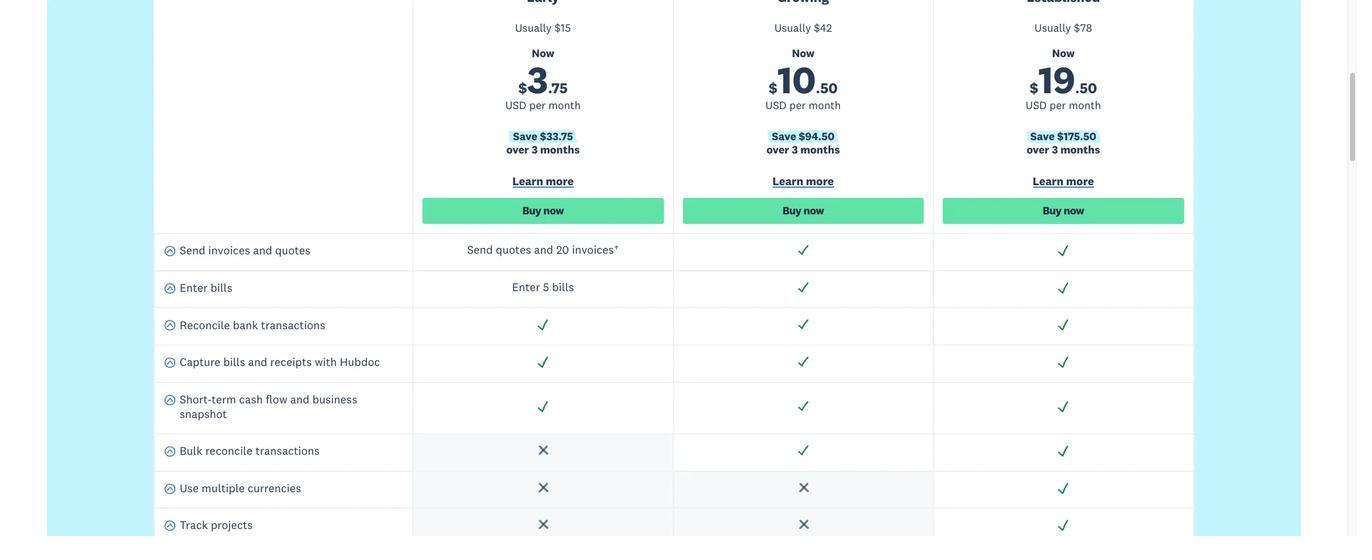 Task type: vqa. For each thing, say whether or not it's contained in the screenshot.
ONLINE
no



Task type: describe. For each thing, give the bounding box(es) containing it.
buy now link for 3
[[422, 198, 664, 224]]

short-
[[180, 393, 212, 407]]

learn more link for 3
[[422, 174, 664, 192]]

bills right 5
[[552, 280, 574, 295]]

usd per month for 19
[[1026, 99, 1101, 113]]

50 for 10
[[820, 79, 838, 97]]

enter 5 bills
[[512, 280, 574, 295]]

bills for capture bills and receipts with hubdoc
[[223, 355, 245, 370]]

3 for 19
[[1052, 143, 1058, 157]]

bank
[[233, 318, 258, 333]]

$ 19 . 50
[[1030, 56, 1097, 104]]

multiple
[[202, 481, 245, 496]]

excluded image for currencies
[[536, 482, 550, 495]]

enter bills button
[[164, 281, 232, 299]]

. for 3
[[548, 79, 551, 97]]

months for 3
[[540, 143, 580, 157]]

usually $ 78
[[1035, 21, 1092, 35]]

enter for enter 5 bills
[[512, 280, 540, 295]]

$94.50
[[799, 130, 835, 144]]

send for send quotes and 20 invoices†
[[467, 243, 493, 257]]

use
[[180, 481, 199, 496]]

over for 10
[[766, 143, 789, 157]]

over for 19
[[1027, 143, 1049, 157]]

reconcile bank transactions button
[[164, 318, 325, 336]]

learn for 3
[[512, 174, 543, 189]]

15
[[561, 21, 571, 35]]

use multiple currencies button
[[164, 481, 301, 499]]

reconcile bank transactions
[[180, 318, 325, 333]]

buy for 19
[[1043, 204, 1062, 218]]

save for 10
[[772, 130, 796, 144]]

now for 3
[[532, 46, 554, 60]]

3 for 10
[[792, 143, 798, 157]]

buy now link for 19
[[943, 198, 1184, 224]]

short-term cash flow and business snapshot button
[[164, 392, 403, 425]]

over 3 months for 10
[[766, 143, 840, 157]]

10
[[777, 56, 816, 104]]

more for 10
[[806, 174, 834, 189]]

learn more for 10
[[773, 174, 834, 189]]

bills for enter bills
[[210, 281, 232, 295]]

learn for 10
[[773, 174, 803, 189]]

over 3 months for 19
[[1027, 143, 1100, 157]]

$ 10 . 50
[[769, 56, 838, 104]]

save $33.75
[[513, 130, 573, 144]]

included image for send invoices and quotes
[[1057, 244, 1070, 257]]

and inside the short-term cash flow and business snapshot
[[290, 393, 309, 407]]

excluded image for transactions
[[536, 445, 550, 458]]

learn more link for 10
[[683, 174, 924, 192]]

$ up $ 3 . 75
[[554, 21, 561, 35]]

business
[[312, 393, 357, 407]]

5
[[543, 280, 549, 295]]

send invoices and quotes button
[[164, 244, 311, 262]]

1 horizontal spatial quotes
[[496, 243, 531, 257]]

and for 20
[[534, 243, 553, 257]]

usd for 10
[[765, 99, 787, 113]]

per for 19
[[1050, 99, 1066, 113]]

months for 10
[[800, 143, 840, 157]]

capture
[[180, 355, 220, 370]]

track projects
[[180, 519, 253, 533]]

save for 19
[[1030, 130, 1055, 144]]

bulk
[[180, 444, 202, 459]]

more for 19
[[1066, 174, 1094, 189]]

$ 3 . 75
[[518, 56, 568, 104]]

use multiple currencies
[[180, 481, 301, 496]]

included image for bulk reconcile transactions
[[1057, 445, 1070, 458]]

usd for 3
[[505, 99, 526, 113]]

track projects button
[[164, 519, 253, 537]]

buy now for 10
[[783, 204, 824, 218]]



Task type: locate. For each thing, give the bounding box(es) containing it.
send
[[467, 243, 493, 257], [180, 244, 205, 258]]

usually for 3
[[515, 21, 552, 35]]

1 horizontal spatial .
[[816, 79, 820, 97]]

2 now from the left
[[803, 204, 824, 218]]

learn more link for 19
[[943, 174, 1184, 192]]

and left receipts
[[248, 355, 267, 370]]

$ up $ 19 . 50
[[1074, 21, 1080, 35]]

transactions for bulk reconcile transactions
[[255, 444, 320, 459]]

send quotes and 20 invoices†
[[467, 243, 619, 257]]

included image
[[797, 281, 810, 295], [1057, 281, 1070, 295], [536, 319, 550, 332], [797, 319, 810, 332], [536, 356, 550, 369], [1057, 356, 1070, 369], [536, 400, 550, 414], [797, 400, 810, 414], [797, 445, 810, 458], [1057, 482, 1070, 495]]

per
[[529, 99, 546, 113], [789, 99, 806, 113], [1050, 99, 1066, 113]]

0 horizontal spatial buy now link
[[422, 198, 664, 224]]

learn more link down save $94.50
[[683, 174, 924, 192]]

2 horizontal spatial buy
[[1043, 204, 1062, 218]]

2 learn more from the left
[[773, 174, 834, 189]]

3 for 3
[[532, 143, 538, 157]]

usually $ 42
[[774, 21, 832, 35]]

over 3 months
[[506, 143, 580, 157], [766, 143, 840, 157], [1027, 143, 1100, 157]]

2 learn from the left
[[773, 174, 803, 189]]

bills inside button
[[210, 281, 232, 295]]

usually left 15
[[515, 21, 552, 35]]

quotes
[[496, 243, 531, 257], [275, 244, 311, 258]]

2 excluded image from the top
[[536, 482, 550, 495]]

0 horizontal spatial usd
[[505, 99, 526, 113]]

months
[[540, 143, 580, 157], [800, 143, 840, 157], [1060, 143, 1100, 157]]

and for quotes
[[253, 244, 272, 258]]

included image
[[797, 244, 810, 257], [1057, 244, 1070, 257], [1057, 319, 1070, 332], [797, 356, 810, 369], [1057, 400, 1070, 414], [1057, 445, 1070, 458], [1057, 519, 1070, 532]]

usd up save $94.50
[[765, 99, 787, 113]]

and for receipts
[[248, 355, 267, 370]]

0 horizontal spatial months
[[540, 143, 580, 157]]

2 usually from the left
[[774, 21, 811, 35]]

transactions inside 'button'
[[261, 318, 325, 333]]

2 horizontal spatial buy now link
[[943, 198, 1184, 224]]

1 . from the left
[[548, 79, 551, 97]]

save
[[513, 130, 537, 144], [772, 130, 796, 144], [1030, 130, 1055, 144]]

now down usually $ 42
[[792, 46, 815, 60]]

1 more from the left
[[546, 174, 574, 189]]

usd per month down "75"
[[505, 99, 581, 113]]

1 usd per month from the left
[[505, 99, 581, 113]]

cash
[[239, 393, 263, 407]]

more down $33.75 at the left top of page
[[546, 174, 574, 189]]

transactions up currencies
[[255, 444, 320, 459]]

2 over from the left
[[766, 143, 789, 157]]

1 horizontal spatial buy now link
[[683, 198, 924, 224]]

send inside button
[[180, 244, 205, 258]]

save $175.50
[[1030, 130, 1096, 144]]

3 usually from the left
[[1035, 21, 1071, 35]]

save left $33.75 at the left top of page
[[513, 130, 537, 144]]

3 usd per month from the left
[[1026, 99, 1101, 113]]

over for 3
[[506, 143, 529, 157]]

buy
[[522, 204, 541, 218], [783, 204, 801, 218], [1043, 204, 1062, 218]]

usually $ 15
[[515, 21, 571, 35]]

month for 10
[[809, 99, 841, 113]]

0 horizontal spatial usd per month
[[505, 99, 581, 113]]

enter left 5
[[512, 280, 540, 295]]

1 vertical spatial transactions
[[255, 444, 320, 459]]

0 vertical spatial transactions
[[261, 318, 325, 333]]

0 horizontal spatial usually
[[515, 21, 552, 35]]

month up "$175.50" at the right top of page
[[1069, 99, 1101, 113]]

per up save $33.75
[[529, 99, 546, 113]]

2 save from the left
[[772, 130, 796, 144]]

snapshot
[[180, 407, 227, 422]]

transactions for reconcile bank transactions
[[261, 318, 325, 333]]

2 per from the left
[[789, 99, 806, 113]]

$ left "75"
[[518, 79, 527, 97]]

currencies
[[248, 481, 301, 496]]

$ up $ 10 . 50
[[814, 21, 820, 35]]

1 horizontal spatial enter
[[512, 280, 540, 295]]

transactions
[[261, 318, 325, 333], [255, 444, 320, 459]]

1 horizontal spatial save
[[772, 130, 796, 144]]

usd per month up save $94.50
[[765, 99, 841, 113]]

3 more from the left
[[1066, 174, 1094, 189]]

with
[[315, 355, 337, 370]]

bills
[[552, 280, 574, 295], [210, 281, 232, 295], [223, 355, 245, 370]]

2 horizontal spatial learn more
[[1033, 174, 1094, 189]]

78
[[1080, 21, 1092, 35]]

1 save from the left
[[513, 130, 537, 144]]

usd per month for 10
[[765, 99, 841, 113]]

learn more link
[[422, 174, 664, 192], [683, 174, 924, 192], [943, 174, 1184, 192]]

2 horizontal spatial now
[[1052, 46, 1075, 60]]

bills down invoices
[[210, 281, 232, 295]]

buy now for 3
[[522, 204, 564, 218]]

reconcile
[[205, 444, 252, 459]]

1 horizontal spatial 50
[[1079, 79, 1097, 97]]

20
[[556, 243, 569, 257]]

more for 3
[[546, 174, 574, 189]]

50 inside $ 10 . 50
[[820, 79, 838, 97]]

2 horizontal spatial .
[[1075, 79, 1079, 97]]

2 over 3 months from the left
[[766, 143, 840, 157]]

3 save from the left
[[1030, 130, 1055, 144]]

enter bills
[[180, 281, 232, 295]]

1 over 3 months from the left
[[506, 143, 580, 157]]

1 horizontal spatial per
[[789, 99, 806, 113]]

learn more for 19
[[1033, 174, 1094, 189]]

50 right 10
[[820, 79, 838, 97]]

1 horizontal spatial learn
[[773, 174, 803, 189]]

1 50 from the left
[[820, 79, 838, 97]]

learn more link down save $33.75
[[422, 174, 664, 192]]

quotes inside button
[[275, 244, 311, 258]]

months for 19
[[1060, 143, 1100, 157]]

1 horizontal spatial now
[[803, 204, 824, 218]]

1 buy now from the left
[[522, 204, 564, 218]]

1 buy now link from the left
[[422, 198, 664, 224]]

1 horizontal spatial usd
[[765, 99, 787, 113]]

now for 19
[[1064, 204, 1084, 218]]

2 now from the left
[[792, 46, 815, 60]]

1 horizontal spatial usd per month
[[765, 99, 841, 113]]

now down usually $ 78
[[1052, 46, 1075, 60]]

learn
[[512, 174, 543, 189], [773, 174, 803, 189], [1033, 174, 1064, 189]]

2 horizontal spatial over 3 months
[[1027, 143, 1100, 157]]

$ up save $175.50
[[1030, 79, 1038, 97]]

usd up save $175.50
[[1026, 99, 1047, 113]]

enter for enter bills
[[180, 281, 208, 295]]

2 buy from the left
[[783, 204, 801, 218]]

excluded image
[[536, 445, 550, 458], [536, 482, 550, 495]]

0 horizontal spatial over 3 months
[[506, 143, 580, 157]]

usd up save $33.75
[[505, 99, 526, 113]]

track
[[180, 519, 208, 533]]

. inside $ 10 . 50
[[816, 79, 820, 97]]

send invoices and quotes
[[180, 244, 311, 258]]

$ inside $ 19 . 50
[[1030, 79, 1038, 97]]

75
[[551, 79, 568, 97]]

learn down save $175.50
[[1033, 174, 1064, 189]]

over left "$175.50" at the right top of page
[[1027, 143, 1049, 157]]

per up save $175.50
[[1050, 99, 1066, 113]]

1 excluded image from the top
[[536, 445, 550, 458]]

now for 19
[[1052, 46, 1075, 60]]

reconcile
[[180, 318, 230, 333]]

3 buy now link from the left
[[943, 198, 1184, 224]]

usually
[[515, 21, 552, 35], [774, 21, 811, 35], [1035, 21, 1071, 35]]

enter up "reconcile"
[[180, 281, 208, 295]]

excluded image for track projects
[[797, 519, 810, 532]]

1 horizontal spatial month
[[809, 99, 841, 113]]

over left $94.50
[[766, 143, 789, 157]]

per up save $94.50
[[789, 99, 806, 113]]

2 horizontal spatial per
[[1050, 99, 1066, 113]]

usually left 78
[[1035, 21, 1071, 35]]

2 . from the left
[[816, 79, 820, 97]]

save $94.50
[[772, 130, 835, 144]]

1 learn from the left
[[512, 174, 543, 189]]

50
[[820, 79, 838, 97], [1079, 79, 1097, 97]]

2 horizontal spatial usually
[[1035, 21, 1071, 35]]

learn for 19
[[1033, 174, 1064, 189]]

month
[[548, 99, 581, 113], [809, 99, 841, 113], [1069, 99, 1101, 113]]

2 horizontal spatial month
[[1069, 99, 1101, 113]]

capture bills and receipts with hubdoc button
[[164, 355, 380, 373]]

2 buy now from the left
[[783, 204, 824, 218]]

2 horizontal spatial learn
[[1033, 174, 1064, 189]]

0 horizontal spatial learn
[[512, 174, 543, 189]]

.
[[548, 79, 551, 97], [816, 79, 820, 97], [1075, 79, 1079, 97]]

learn more down save $94.50
[[773, 174, 834, 189]]

1 horizontal spatial more
[[806, 174, 834, 189]]

month up $94.50
[[809, 99, 841, 113]]

3 learn from the left
[[1033, 174, 1064, 189]]

3 buy from the left
[[1043, 204, 1062, 218]]

more down "$175.50" at the right top of page
[[1066, 174, 1094, 189]]

send for send invoices and quotes
[[180, 244, 205, 258]]

now down usually $ 15
[[532, 46, 554, 60]]

buy now for 19
[[1043, 204, 1084, 218]]

bills right capture in the left bottom of the page
[[223, 355, 245, 370]]

learn down save $94.50
[[773, 174, 803, 189]]

over
[[506, 143, 529, 157], [766, 143, 789, 157], [1027, 143, 1049, 157]]

. inside $ 19 . 50
[[1075, 79, 1079, 97]]

3 . from the left
[[1075, 79, 1079, 97]]

. up "$175.50" at the right top of page
[[1075, 79, 1079, 97]]

2 buy now link from the left
[[683, 198, 924, 224]]

$175.50
[[1057, 130, 1096, 144]]

1 learn more from the left
[[512, 174, 574, 189]]

projects
[[211, 519, 253, 533]]

1 horizontal spatial learn more
[[773, 174, 834, 189]]

learn more link down save $175.50
[[943, 174, 1184, 192]]

3 over 3 months from the left
[[1027, 143, 1100, 157]]

buy now link for 10
[[683, 198, 924, 224]]

50 for 19
[[1079, 79, 1097, 97]]

1 now from the left
[[543, 204, 564, 218]]

$33.75
[[540, 130, 573, 144]]

. inside $ 3 . 75
[[548, 79, 551, 97]]

3 per from the left
[[1050, 99, 1066, 113]]

per for 10
[[789, 99, 806, 113]]

and right the flow
[[290, 393, 309, 407]]

usually left '42' at the top right of the page
[[774, 21, 811, 35]]

month for 19
[[1069, 99, 1101, 113]]

$ inside $ 3 . 75
[[518, 79, 527, 97]]

excluded image for use multiple currencies
[[797, 482, 810, 495]]

2 horizontal spatial usd per month
[[1026, 99, 1101, 113]]

3 now from the left
[[1052, 46, 1075, 60]]

3 now from the left
[[1064, 204, 1084, 218]]

1 horizontal spatial usually
[[774, 21, 811, 35]]

0 horizontal spatial now
[[532, 46, 554, 60]]

42
[[820, 21, 832, 35]]

0 vertical spatial excluded image
[[536, 445, 550, 458]]

0 horizontal spatial buy
[[522, 204, 541, 218]]

flow
[[266, 393, 287, 407]]

buy for 10
[[783, 204, 801, 218]]

19
[[1038, 56, 1075, 104]]

2 50 from the left
[[1079, 79, 1097, 97]]

learn more down save $175.50
[[1033, 174, 1094, 189]]

usd per month
[[505, 99, 581, 113], [765, 99, 841, 113], [1026, 99, 1101, 113]]

usd per month up save $175.50
[[1026, 99, 1101, 113]]

50 inside $ 19 . 50
[[1079, 79, 1097, 97]]

month down "75"
[[548, 99, 581, 113]]

0 horizontal spatial send
[[180, 244, 205, 258]]

save left $94.50
[[772, 130, 796, 144]]

0 horizontal spatial 50
[[820, 79, 838, 97]]

1 buy from the left
[[522, 204, 541, 218]]

. up $33.75 at the left top of page
[[548, 79, 551, 97]]

1 horizontal spatial months
[[800, 143, 840, 157]]

now for 10
[[792, 46, 815, 60]]

0 horizontal spatial now
[[543, 204, 564, 218]]

save for 3
[[513, 130, 537, 144]]

1 now from the left
[[532, 46, 554, 60]]

over 3 months for 3
[[506, 143, 580, 157]]

now for 10
[[803, 204, 824, 218]]

. up $94.50
[[816, 79, 820, 97]]

learn down save $33.75
[[512, 174, 543, 189]]

enter inside button
[[180, 281, 208, 295]]

. for 19
[[1075, 79, 1079, 97]]

and
[[534, 243, 553, 257], [253, 244, 272, 258], [248, 355, 267, 370], [290, 393, 309, 407]]

2 months from the left
[[800, 143, 840, 157]]

included image for reconcile bank transactions
[[1057, 319, 1070, 332]]

more
[[546, 174, 574, 189], [806, 174, 834, 189], [1066, 174, 1094, 189]]

2 month from the left
[[809, 99, 841, 113]]

50 right 19
[[1079, 79, 1097, 97]]

learn more down save $33.75
[[512, 174, 574, 189]]

2 horizontal spatial now
[[1064, 204, 1084, 218]]

$
[[554, 21, 561, 35], [814, 21, 820, 35], [1074, 21, 1080, 35], [518, 79, 527, 97], [769, 79, 777, 97], [1030, 79, 1038, 97]]

usd per month for 3
[[505, 99, 581, 113]]

1 horizontal spatial buy now
[[783, 204, 824, 218]]

2 learn more link from the left
[[683, 174, 924, 192]]

per for 3
[[529, 99, 546, 113]]

invoices†
[[572, 243, 619, 257]]

1 horizontal spatial over 3 months
[[766, 143, 840, 157]]

0 horizontal spatial .
[[548, 79, 551, 97]]

3 buy now from the left
[[1043, 204, 1084, 218]]

0 horizontal spatial quotes
[[275, 244, 311, 258]]

included image for short-term cash flow and business snapshot
[[1057, 400, 1070, 414]]

now
[[532, 46, 554, 60], [792, 46, 815, 60], [1052, 46, 1075, 60]]

3 months from the left
[[1060, 143, 1100, 157]]

2 usd from the left
[[765, 99, 787, 113]]

0 horizontal spatial more
[[546, 174, 574, 189]]

1 per from the left
[[529, 99, 546, 113]]

transactions up receipts
[[261, 318, 325, 333]]

learn more for 3
[[512, 174, 574, 189]]

0 horizontal spatial buy now
[[522, 204, 564, 218]]

and right invoices
[[253, 244, 272, 258]]

1 usually from the left
[[515, 21, 552, 35]]

month for 3
[[548, 99, 581, 113]]

0 horizontal spatial save
[[513, 130, 537, 144]]

bulk reconcile transactions
[[180, 444, 320, 459]]

bills inside "button"
[[223, 355, 245, 370]]

2 horizontal spatial learn more link
[[943, 174, 1184, 192]]

2 horizontal spatial save
[[1030, 130, 1055, 144]]

. for 10
[[816, 79, 820, 97]]

over left $33.75 at the left top of page
[[506, 143, 529, 157]]

1 months from the left
[[540, 143, 580, 157]]

1 horizontal spatial over
[[766, 143, 789, 157]]

2 horizontal spatial more
[[1066, 174, 1094, 189]]

receipts
[[270, 355, 312, 370]]

buy now link
[[422, 198, 664, 224], [683, 198, 924, 224], [943, 198, 1184, 224]]

1 over from the left
[[506, 143, 529, 157]]

capture bills and receipts with hubdoc
[[180, 355, 380, 370]]

now for 3
[[543, 204, 564, 218]]

excluded image
[[797, 482, 810, 495], [536, 519, 550, 532], [797, 519, 810, 532]]

3 over from the left
[[1027, 143, 1049, 157]]

3 learn more link from the left
[[943, 174, 1184, 192]]

$ up save $94.50
[[769, 79, 777, 97]]

$ inside $ 10 . 50
[[769, 79, 777, 97]]

bulk reconcile transactions button
[[164, 444, 320, 462]]

learn more
[[512, 174, 574, 189], [773, 174, 834, 189], [1033, 174, 1094, 189]]

2 horizontal spatial months
[[1060, 143, 1100, 157]]

1 month from the left
[[548, 99, 581, 113]]

0 horizontal spatial learn more
[[512, 174, 574, 189]]

0 horizontal spatial month
[[548, 99, 581, 113]]

more down $94.50
[[806, 174, 834, 189]]

1 horizontal spatial learn more link
[[683, 174, 924, 192]]

0 horizontal spatial enter
[[180, 281, 208, 295]]

3 usd from the left
[[1026, 99, 1047, 113]]

3 month from the left
[[1069, 99, 1101, 113]]

usually for 10
[[774, 21, 811, 35]]

1 learn more link from the left
[[422, 174, 664, 192]]

short-term cash flow and business snapshot
[[180, 393, 357, 422]]

transactions inside button
[[255, 444, 320, 459]]

usd for 19
[[1026, 99, 1047, 113]]

2 horizontal spatial buy now
[[1043, 204, 1084, 218]]

1 horizontal spatial buy
[[783, 204, 801, 218]]

1 horizontal spatial send
[[467, 243, 493, 257]]

1 horizontal spatial now
[[792, 46, 815, 60]]

usually for 19
[[1035, 21, 1071, 35]]

and inside "button"
[[248, 355, 267, 370]]

buy for 3
[[522, 204, 541, 218]]

term
[[212, 393, 236, 407]]

0 horizontal spatial learn more link
[[422, 174, 664, 192]]

included image for track projects
[[1057, 519, 1070, 532]]

invoices
[[208, 244, 250, 258]]

2 horizontal spatial usd
[[1026, 99, 1047, 113]]

1 vertical spatial excluded image
[[536, 482, 550, 495]]

2 usd per month from the left
[[765, 99, 841, 113]]

0 horizontal spatial per
[[529, 99, 546, 113]]

2 more from the left
[[806, 174, 834, 189]]

buy now
[[522, 204, 564, 218], [783, 204, 824, 218], [1043, 204, 1084, 218]]

save left "$175.50" at the right top of page
[[1030, 130, 1055, 144]]

3
[[527, 56, 548, 104], [532, 143, 538, 157], [792, 143, 798, 157], [1052, 143, 1058, 157]]

now
[[543, 204, 564, 218], [803, 204, 824, 218], [1064, 204, 1084, 218]]

0 horizontal spatial over
[[506, 143, 529, 157]]

3 learn more from the left
[[1033, 174, 1094, 189]]

and left 20
[[534, 243, 553, 257]]

enter
[[512, 280, 540, 295], [180, 281, 208, 295]]

hubdoc
[[340, 355, 380, 370]]

usd
[[505, 99, 526, 113], [765, 99, 787, 113], [1026, 99, 1047, 113]]

1 usd from the left
[[505, 99, 526, 113]]

2 horizontal spatial over
[[1027, 143, 1049, 157]]



